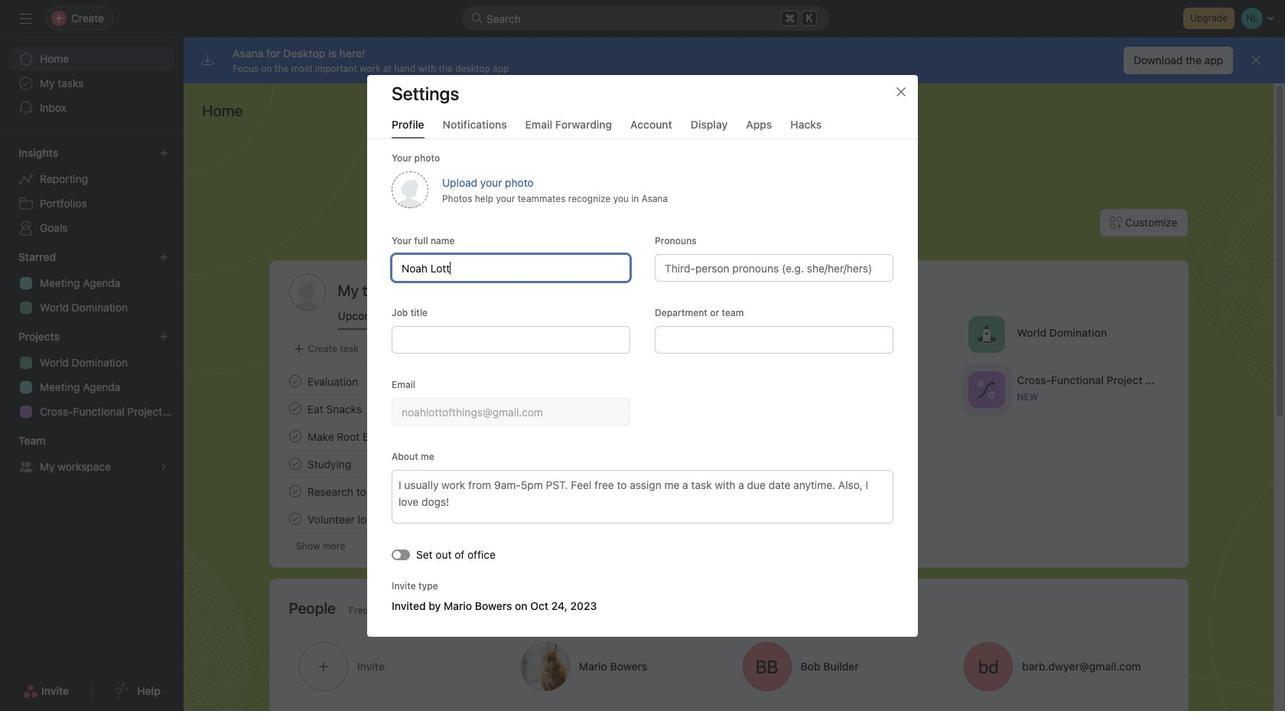 Task type: describe. For each thing, give the bounding box(es) containing it.
hide sidebar image
[[20, 12, 32, 24]]

2 mark complete checkbox from the top
[[286, 400, 304, 418]]

mark complete image for 3rd mark complete option from the bottom of the page
[[286, 427, 304, 445]]

starred element
[[0, 243, 184, 323]]

mark complete image for third mark complete option from the top of the page
[[286, 510, 304, 528]]

prominent image
[[472, 12, 484, 24]]

rocket image
[[977, 325, 996, 343]]

insights element
[[0, 139, 184, 243]]

1 mark complete checkbox from the top
[[286, 372, 304, 390]]

mark complete image for first mark complete checkbox
[[286, 372, 304, 390]]

mark complete image for second mark complete checkbox from the bottom of the page
[[286, 400, 304, 418]]

projects element
[[0, 323, 184, 427]]

dismiss image
[[1251, 54, 1263, 67]]

3 mark complete checkbox from the top
[[286, 455, 304, 473]]

global element
[[0, 38, 184, 129]]

line_and_symbols image
[[977, 380, 996, 398]]

mark complete image for first mark complete checkbox from the bottom
[[286, 455, 304, 473]]

Third-person pronouns (e.g. she/her/hers) text field
[[655, 254, 894, 281]]



Task type: vqa. For each thing, say whether or not it's contained in the screenshot.
James in the James completed this task 2 hours ago
no



Task type: locate. For each thing, give the bounding box(es) containing it.
1 vertical spatial mark complete image
[[286, 510, 304, 528]]

0 vertical spatial mark complete checkbox
[[286, 372, 304, 390]]

mark complete image
[[286, 372, 304, 390], [286, 400, 304, 418], [286, 427, 304, 445], [286, 482, 304, 501]]

Mark complete checkbox
[[286, 372, 304, 390], [286, 400, 304, 418], [286, 455, 304, 473]]

upload new photo image
[[392, 171, 429, 208]]

1 vertical spatial mark complete checkbox
[[286, 400, 304, 418]]

teams element
[[0, 427, 184, 482]]

2 mark complete image from the top
[[286, 400, 304, 418]]

None text field
[[392, 326, 631, 353]]

0 vertical spatial mark complete image
[[286, 455, 304, 473]]

2 vertical spatial mark complete checkbox
[[286, 455, 304, 473]]

2 vertical spatial mark complete checkbox
[[286, 510, 304, 528]]

mark complete image
[[286, 455, 304, 473], [286, 510, 304, 528]]

2 mark complete image from the top
[[286, 510, 304, 528]]

1 mark complete image from the top
[[286, 455, 304, 473]]

3 mark complete image from the top
[[286, 427, 304, 445]]

2 mark complete checkbox from the top
[[286, 482, 304, 501]]

1 mark complete checkbox from the top
[[286, 427, 304, 445]]

I usually work from 9am-5pm PST. Feel free to assign me a task with a due date anytime. Also, I love dogs! text field
[[392, 470, 894, 523]]

close image
[[896, 85, 908, 98]]

Mark complete checkbox
[[286, 427, 304, 445], [286, 482, 304, 501], [286, 510, 304, 528]]

switch
[[392, 549, 410, 560]]

None text field
[[392, 254, 631, 281], [655, 326, 894, 353], [392, 398, 631, 425], [392, 254, 631, 281], [655, 326, 894, 353], [392, 398, 631, 425]]

3 mark complete checkbox from the top
[[286, 510, 304, 528]]

0 vertical spatial mark complete checkbox
[[286, 427, 304, 445]]

1 vertical spatial mark complete checkbox
[[286, 482, 304, 501]]

4 mark complete image from the top
[[286, 482, 304, 501]]

add profile photo image
[[289, 274, 326, 311]]

1 mark complete image from the top
[[286, 372, 304, 390]]

mark complete image for second mark complete option from the top of the page
[[286, 482, 304, 501]]



